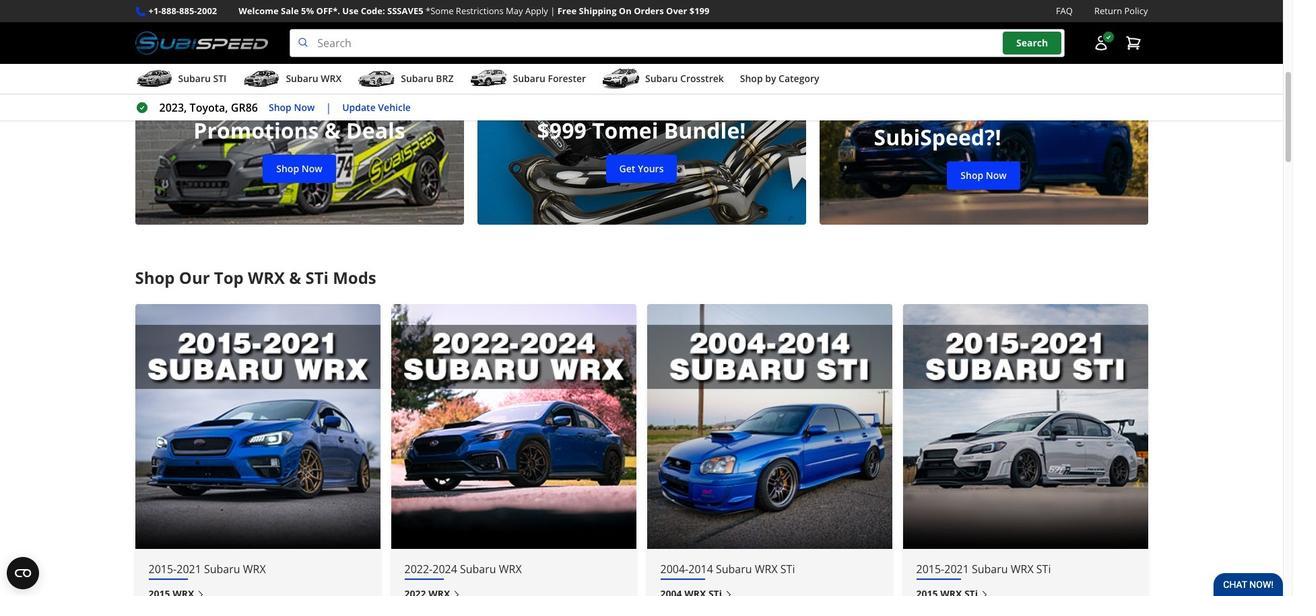 Task type: describe. For each thing, give the bounding box(es) containing it.
2015-21 wrx mods image
[[135, 305, 380, 550]]

coilovers image
[[477, 19, 806, 225]]

a subaru brz thumbnail image image
[[358, 69, 396, 89]]

a subaru wrx thumbnail image image
[[243, 69, 281, 89]]

2022-2024 wrx mods image
[[391, 305, 636, 550]]

open widget image
[[7, 558, 39, 590]]

earn rewards image
[[820, 19, 1148, 225]]

deals image
[[135, 19, 464, 225]]

a subaru crosstrek thumbnail image image
[[602, 69, 640, 89]]



Task type: locate. For each thing, give the bounding box(es) containing it.
wrx sti mods image
[[647, 305, 892, 550]]

a subaru forester thumbnail image image
[[470, 69, 508, 89]]

2015-2021 wrx sti aftermarket parts image
[[903, 305, 1148, 550]]

subispeed logo image
[[135, 29, 268, 57]]

a subaru sti thumbnail image image
[[135, 69, 173, 89]]

button image
[[1093, 35, 1109, 51]]

search input field
[[290, 29, 1065, 57]]



Task type: vqa. For each thing, say whether or not it's contained in the screenshot.
Match
no



